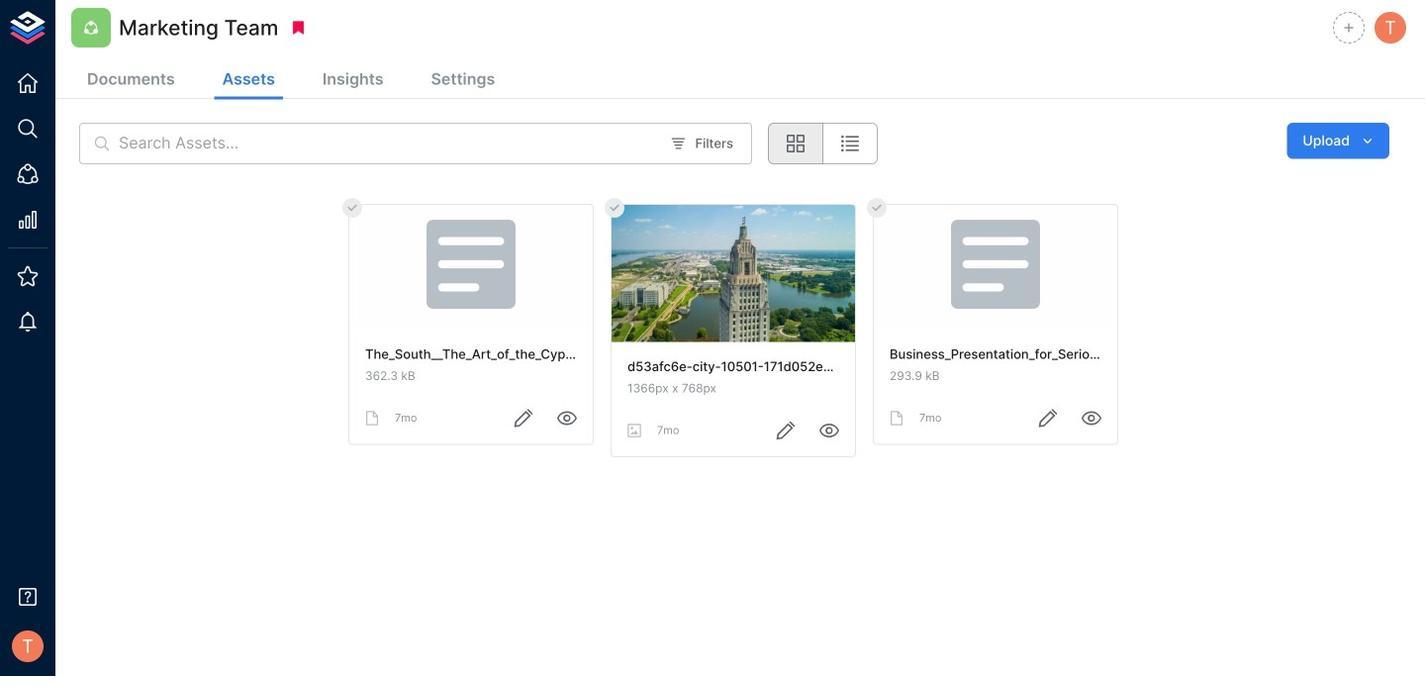 Task type: locate. For each thing, give the bounding box(es) containing it.
Search Assets... text field
[[119, 123, 659, 164]]

group
[[768, 123, 878, 164]]



Task type: describe. For each thing, give the bounding box(es) containing it.
remove bookmark image
[[289, 19, 307, 37]]



Task type: vqa. For each thing, say whether or not it's contained in the screenshot.
text field
no



